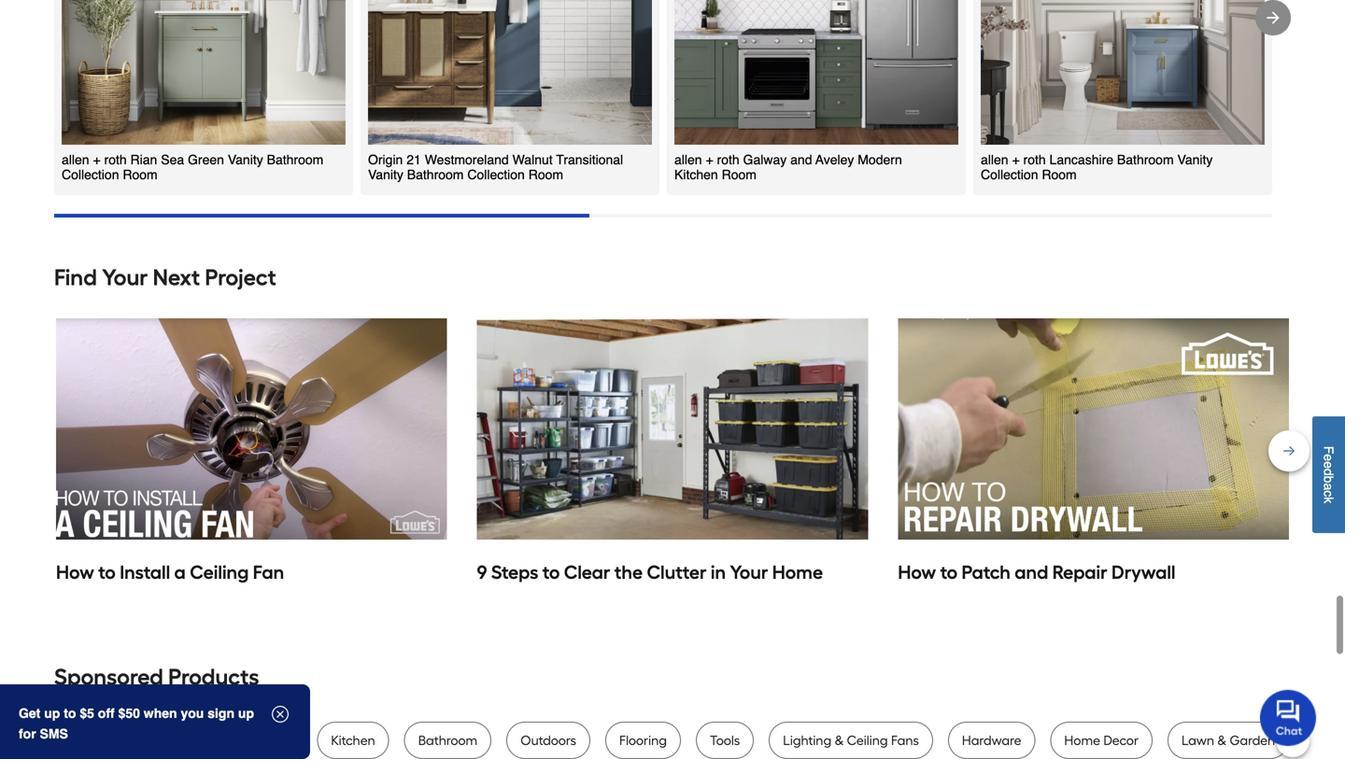 Task type: vqa. For each thing, say whether or not it's contained in the screenshot.
the Resources for Pros LINK
no



Task type: describe. For each thing, give the bounding box(es) containing it.
f e e d b a c k
[[1322, 446, 1337, 504]]

aveley
[[816, 152, 855, 167]]

allen for rian sea green vanity bathroom collection
[[62, 152, 89, 167]]

kitchen inside galway and aveley modern kitchen
[[675, 168, 718, 182]]

bathroom inside westmoreland walnut transitional vanity bathroom collection
[[407, 168, 464, 182]]

f
[[1322, 446, 1337, 454]]

bathroom inside lancashire bathroom vanity collection
[[1118, 152, 1174, 167]]

collection inside lancashire bathroom vanity collection
[[981, 168, 1039, 182]]

lancashire
[[1050, 152, 1114, 167]]

to left the install
[[98, 561, 116, 584]]

allen + roth for galway and aveley modern kitchen
[[675, 152, 740, 167]]

9
[[477, 561, 487, 584]]

+ for galway
[[706, 152, 714, 167]]

products
[[168, 664, 259, 691]]

galway and aveley modern kitchen
[[675, 152, 902, 182]]

clutter
[[647, 561, 707, 584]]

patch
[[962, 561, 1011, 584]]

modern
[[858, 152, 902, 167]]

find your next project heading
[[54, 259, 1291, 296]]

transitional
[[556, 152, 623, 167]]

vanity for green
[[228, 152, 263, 167]]

westmoreland walnut transitional vanity bathroom collection
[[368, 152, 623, 182]]

lancashire bathroom vanity collection
[[981, 152, 1213, 182]]

fan
[[253, 561, 284, 584]]

sea
[[161, 152, 184, 167]]

green
[[188, 152, 224, 167]]

collection for rian
[[62, 168, 119, 182]]

1 e from the top
[[1322, 454, 1337, 462]]

1 horizontal spatial your
[[730, 561, 769, 584]]

vanity for transitional
[[368, 168, 404, 182]]

collection for westmoreland
[[468, 168, 525, 182]]

hardware
[[962, 733, 1022, 749]]

the
[[615, 561, 643, 584]]

steps
[[491, 561, 539, 584]]

install
[[120, 561, 170, 584]]

c
[[1322, 491, 1337, 497]]

roth for rian
[[104, 152, 127, 167]]

for
[[19, 727, 36, 742]]

origin 21
[[368, 152, 421, 167]]

+ for lancashire
[[1013, 152, 1020, 167]]

home decor
[[1065, 733, 1139, 749]]

& for lighting
[[835, 733, 844, 749]]

d
[[1322, 469, 1337, 476]]

arrow right image
[[1264, 8, 1283, 27]]

allen + roth for lancashire bathroom vanity collection
[[981, 152, 1046, 167]]

bathroom inside 'rian sea green vanity bathroom collection'
[[267, 152, 324, 167]]

a inside button
[[1322, 483, 1337, 491]]

repair
[[1053, 561, 1108, 584]]

rian
[[130, 152, 157, 167]]

get
[[19, 706, 41, 721]]

to left clear
[[543, 561, 560, 584]]

walnut
[[513, 152, 553, 167]]

$50
[[118, 706, 140, 721]]

room for rian
[[119, 168, 158, 182]]



Task type: locate. For each thing, give the bounding box(es) containing it.
get up to $5 off $50 when you sign up for sms
[[19, 706, 254, 742]]

ceiling left the fans
[[847, 733, 888, 749]]

0 horizontal spatial collection
[[62, 168, 119, 182]]

9 steps to clear the clutter in your home
[[477, 561, 823, 584]]

3 allen from the left
[[981, 152, 1009, 167]]

scrollbar
[[54, 214, 590, 218]]

2 roth from the left
[[717, 152, 740, 167]]

allen left galway
[[675, 152, 702, 167]]

& right lawn
[[1218, 733, 1227, 749]]

up right sign
[[238, 706, 254, 721]]

2 horizontal spatial collection
[[981, 168, 1039, 182]]

allen left lancashire
[[981, 152, 1009, 167]]

1 vertical spatial and
[[1015, 561, 1049, 584]]

0 horizontal spatial +
[[93, 152, 101, 167]]

flooring
[[620, 733, 667, 749]]

drywall
[[1112, 561, 1176, 584]]

home right in
[[773, 561, 823, 584]]

2 horizontal spatial vanity
[[1178, 152, 1213, 167]]

roth left lancashire
[[1024, 152, 1046, 167]]

room down galway
[[718, 168, 757, 182]]

1 horizontal spatial and
[[1015, 561, 1049, 584]]

1 horizontal spatial collection
[[468, 168, 525, 182]]

1 horizontal spatial +
[[706, 152, 714, 167]]

1 + from the left
[[93, 152, 101, 167]]

0 horizontal spatial allen
[[62, 152, 89, 167]]

project
[[205, 264, 276, 291]]

westmoreland
[[425, 152, 509, 167]]

4 room from the left
[[1039, 168, 1077, 182]]

e up the d
[[1322, 454, 1337, 462]]

lawn
[[1182, 733, 1215, 749]]

sponsored products
[[54, 664, 259, 691]]

allen left rian
[[62, 152, 89, 167]]

2 room from the left
[[525, 168, 564, 182]]

your inside "heading"
[[102, 264, 148, 291]]

0 vertical spatial kitchen
[[675, 168, 718, 182]]

lawn & garden
[[1182, 733, 1276, 749]]

1 vertical spatial kitchen
[[331, 733, 375, 749]]

roth for galway
[[717, 152, 740, 167]]

1 vertical spatial a
[[174, 561, 186, 584]]

1 vertical spatial ceiling
[[847, 733, 888, 749]]

1 vertical spatial home
[[1065, 733, 1101, 749]]

find
[[54, 264, 97, 291]]

room for westmoreland
[[525, 168, 564, 182]]

0 horizontal spatial and
[[791, 152, 813, 167]]

allen + roth left lancashire
[[981, 152, 1046, 167]]

0 horizontal spatial up
[[44, 706, 60, 721]]

to left patch
[[941, 561, 958, 584]]

1 horizontal spatial home
[[1065, 733, 1101, 749]]

1 room from the left
[[119, 168, 158, 182]]

up
[[44, 706, 60, 721], [238, 706, 254, 721]]

how to install a ceiling fan
[[56, 561, 284, 584]]

how to patch and repair drywall
[[898, 561, 1176, 584]]

0 horizontal spatial allen + roth
[[62, 152, 127, 167]]

e up b
[[1322, 462, 1337, 469]]

to left $5
[[64, 706, 76, 721]]

0 horizontal spatial roth
[[104, 152, 127, 167]]

2 + from the left
[[706, 152, 714, 167]]

kitchen
[[675, 168, 718, 182], [331, 733, 375, 749]]

and left aveley
[[791, 152, 813, 167]]

a up k
[[1322, 483, 1337, 491]]

collection inside westmoreland walnut transitional vanity bathroom collection
[[468, 168, 525, 182]]

lighting & ceiling fans
[[783, 733, 919, 749]]

k
[[1322, 497, 1337, 504]]

next
[[153, 264, 200, 291]]

0 horizontal spatial your
[[102, 264, 148, 291]]

rian sea green vanity bathroom collection
[[62, 152, 324, 182]]

+ left lancashire
[[1013, 152, 1020, 167]]

&
[[835, 733, 844, 749], [1218, 733, 1227, 749]]

1 up from the left
[[44, 706, 60, 721]]

when
[[144, 706, 177, 721]]

how
[[56, 561, 94, 584], [898, 561, 937, 584]]

3 room from the left
[[718, 168, 757, 182]]

vanity inside 'rian sea green vanity bathroom collection'
[[228, 152, 263, 167]]

how for how to install a ceiling fan
[[56, 561, 94, 584]]

chat invite button image
[[1261, 690, 1318, 747]]

collection inside 'rian sea green vanity bathroom collection'
[[62, 168, 119, 182]]

allen + roth left rian
[[62, 152, 127, 167]]

2 up from the left
[[238, 706, 254, 721]]

a
[[1322, 483, 1337, 491], [174, 561, 186, 584]]

sms
[[40, 727, 68, 742]]

how to patch and repair drywall link
[[898, 318, 1290, 588]]

ceiling left the fan
[[190, 561, 249, 584]]

0 horizontal spatial ceiling
[[190, 561, 249, 584]]

1 horizontal spatial how
[[898, 561, 937, 584]]

f e e d b a c k button
[[1313, 417, 1346, 533]]

room down lancashire
[[1039, 168, 1077, 182]]

2 collection from the left
[[468, 168, 525, 182]]

garden
[[1230, 733, 1276, 749]]

$5
[[80, 706, 94, 721]]

sign
[[208, 706, 235, 721]]

1 horizontal spatial up
[[238, 706, 254, 721]]

& for lawn
[[1218, 733, 1227, 749]]

and
[[791, 152, 813, 167], [1015, 561, 1049, 584]]

2 allen from the left
[[675, 152, 702, 167]]

0 horizontal spatial a
[[174, 561, 186, 584]]

allen + roth left galway
[[675, 152, 740, 167]]

3 + from the left
[[1013, 152, 1020, 167]]

2 horizontal spatial allen
[[981, 152, 1009, 167]]

1 allen from the left
[[62, 152, 89, 167]]

room down rian
[[119, 168, 158, 182]]

21
[[407, 152, 421, 167]]

b
[[1322, 476, 1337, 483]]

1 horizontal spatial allen
[[675, 152, 702, 167]]

allen
[[62, 152, 89, 167], [675, 152, 702, 167], [981, 152, 1009, 167]]

sponsored
[[54, 664, 163, 691]]

1 collection from the left
[[62, 168, 119, 182]]

2 & from the left
[[1218, 733, 1227, 749]]

your right "find"
[[102, 264, 148, 291]]

roth for lancashire
[[1024, 152, 1046, 167]]

your
[[102, 264, 148, 291], [730, 561, 769, 584]]

how left the install
[[56, 561, 94, 584]]

1 horizontal spatial &
[[1218, 733, 1227, 749]]

0 horizontal spatial home
[[773, 561, 823, 584]]

lighting
[[783, 733, 832, 749]]

0 horizontal spatial &
[[835, 733, 844, 749]]

a right the install
[[174, 561, 186, 584]]

up up sms
[[44, 706, 60, 721]]

+ left rian
[[93, 152, 101, 167]]

2 allen + roth from the left
[[675, 152, 740, 167]]

home left decor
[[1065, 733, 1101, 749]]

1 horizontal spatial roth
[[717, 152, 740, 167]]

allen + roth for rian sea green vanity bathroom collection
[[62, 152, 127, 167]]

0 horizontal spatial kitchen
[[331, 733, 375, 749]]

0 vertical spatial a
[[1322, 483, 1337, 491]]

vanity inside westmoreland walnut transitional vanity bathroom collection
[[368, 168, 404, 182]]

+ for rian
[[93, 152, 101, 167]]

how left patch
[[898, 561, 937, 584]]

3 allen + roth from the left
[[981, 152, 1046, 167]]

e
[[1322, 454, 1337, 462], [1322, 462, 1337, 469]]

2 e from the top
[[1322, 462, 1337, 469]]

+
[[93, 152, 101, 167], [706, 152, 714, 167], [1013, 152, 1020, 167]]

room down walnut
[[525, 168, 564, 182]]

1 horizontal spatial vanity
[[368, 168, 404, 182]]

0 vertical spatial ceiling
[[190, 561, 249, 584]]

room for lancashire
[[1039, 168, 1077, 182]]

roth left galway
[[717, 152, 740, 167]]

& right lighting
[[835, 733, 844, 749]]

allen + roth
[[62, 152, 127, 167], [675, 152, 740, 167], [981, 152, 1046, 167]]

2 horizontal spatial allen + roth
[[981, 152, 1046, 167]]

1 horizontal spatial ceiling
[[847, 733, 888, 749]]

2 how from the left
[[898, 561, 937, 584]]

1 how from the left
[[56, 561, 94, 584]]

clear
[[564, 561, 611, 584]]

0 horizontal spatial vanity
[[228, 152, 263, 167]]

off
[[98, 706, 115, 721]]

1 roth from the left
[[104, 152, 127, 167]]

allen for lancashire bathroom vanity collection
[[981, 152, 1009, 167]]

0 horizontal spatial how
[[56, 561, 94, 584]]

room
[[119, 168, 158, 182], [525, 168, 564, 182], [718, 168, 757, 182], [1039, 168, 1077, 182]]

decor
[[1104, 733, 1139, 749]]

1 horizontal spatial a
[[1322, 483, 1337, 491]]

3 roth from the left
[[1024, 152, 1046, 167]]

to
[[98, 561, 116, 584], [543, 561, 560, 584], [941, 561, 958, 584], [64, 706, 76, 721]]

find your next project
[[54, 264, 276, 291]]

9 steps to clear the clutter in your home link
[[477, 318, 868, 588]]

your right in
[[730, 561, 769, 584]]

and inside galway and aveley modern kitchen
[[791, 152, 813, 167]]

0 vertical spatial and
[[791, 152, 813, 167]]

and right patch
[[1015, 561, 1049, 584]]

outdoors
[[521, 733, 577, 749]]

in
[[711, 561, 726, 584]]

2 horizontal spatial +
[[1013, 152, 1020, 167]]

to inside get up to $5 off $50 when you sign up for sms
[[64, 706, 76, 721]]

how for how to patch and repair drywall
[[898, 561, 937, 584]]

1 & from the left
[[835, 733, 844, 749]]

galway
[[743, 152, 787, 167]]

3 collection from the left
[[981, 168, 1039, 182]]

room for galway
[[718, 168, 757, 182]]

fans
[[892, 733, 919, 749]]

vanity inside lancashire bathroom vanity collection
[[1178, 152, 1213, 167]]

vanity
[[228, 152, 263, 167], [1178, 152, 1213, 167], [368, 168, 404, 182]]

origin
[[368, 152, 403, 167]]

you
[[181, 706, 204, 721]]

bathroom
[[267, 152, 324, 167], [1118, 152, 1174, 167], [407, 168, 464, 182], [418, 733, 478, 749]]

collection
[[62, 168, 119, 182], [468, 168, 525, 182], [981, 168, 1039, 182]]

home
[[773, 561, 823, 584], [1065, 733, 1101, 749]]

tools
[[710, 733, 740, 749]]

1 horizontal spatial kitchen
[[675, 168, 718, 182]]

allen for galway and aveley modern kitchen
[[675, 152, 702, 167]]

1 horizontal spatial allen + roth
[[675, 152, 740, 167]]

how to install a ceiling fan link
[[56, 318, 447, 588]]

1 allen + roth from the left
[[62, 152, 127, 167]]

1 vertical spatial your
[[730, 561, 769, 584]]

2 horizontal spatial roth
[[1024, 152, 1046, 167]]

roth
[[104, 152, 127, 167], [717, 152, 740, 167], [1024, 152, 1046, 167]]

roth left rian
[[104, 152, 127, 167]]

ceiling
[[190, 561, 249, 584], [847, 733, 888, 749]]

+ left galway
[[706, 152, 714, 167]]

0 vertical spatial your
[[102, 264, 148, 291]]

0 vertical spatial home
[[773, 561, 823, 584]]



